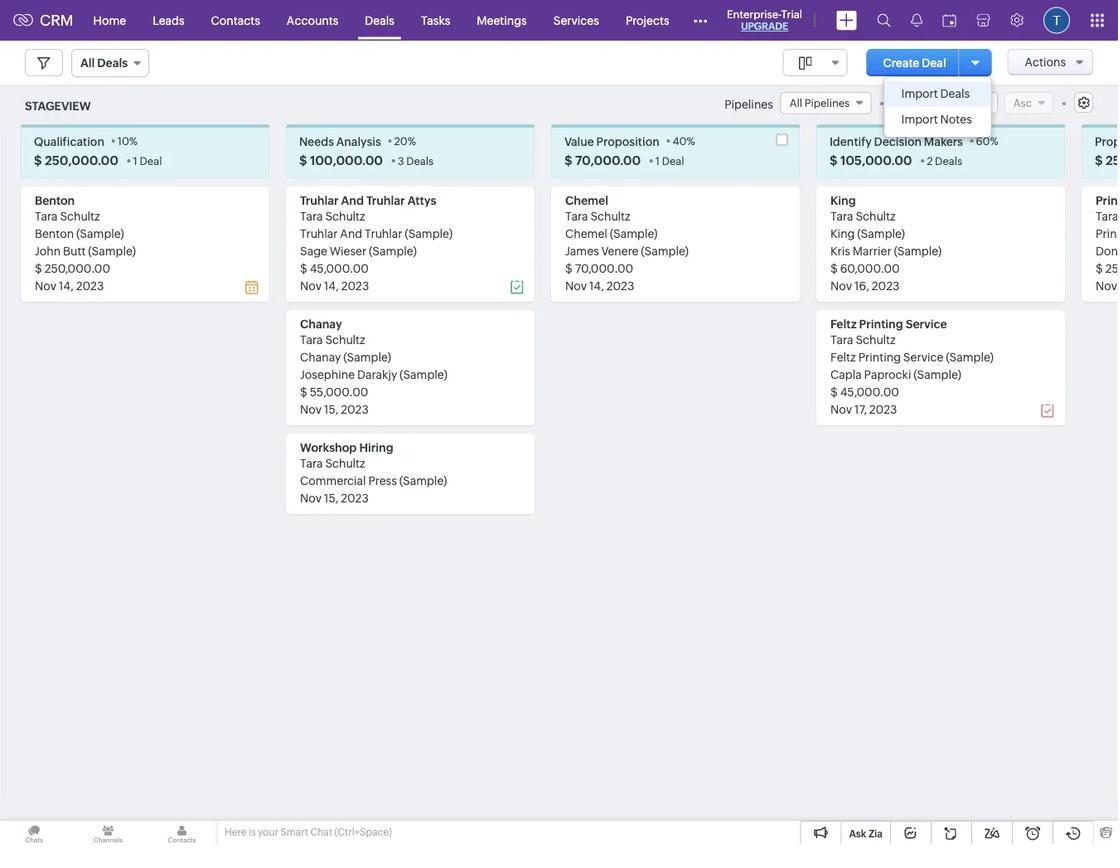 Task type: locate. For each thing, give the bounding box(es) containing it.
1 vertical spatial print link
[[1096, 227, 1119, 240]]

chanay up chanay (sample) link
[[300, 317, 342, 330]]

tara inside benton tara schultz benton (sample) john butt (sample) $ 250,000.00 nov 14, 2023
[[35, 209, 58, 223]]

home link
[[80, 0, 139, 40]]

(sample) inside workshop hiring tara schultz commercial press (sample) nov 15, 2023
[[399, 474, 447, 487]]

$ down done
[[1096, 262, 1104, 275]]

% right qualification
[[129, 135, 138, 147]]

0 horizontal spatial 1 deal
[[133, 155, 162, 167]]

2023 down commercial press (sample) link
[[341, 491, 369, 505]]

josephine
[[300, 368, 355, 381]]

1 down 'proposition'
[[656, 155, 660, 167]]

1 14, from the left
[[59, 279, 74, 292]]

deals inside field
[[97, 56, 128, 70]]

4 % from the left
[[991, 135, 999, 147]]

deal right $ 250,000.00 on the left of page
[[140, 155, 162, 167]]

$ inside prop $ 25
[[1096, 153, 1104, 167]]

nov down 'john'
[[35, 279, 56, 292]]

2 250,000.00 from the top
[[44, 262, 110, 275]]

workshop hiring tara schultz commercial press (sample) nov 15, 2023
[[300, 441, 447, 505]]

all
[[80, 56, 95, 70], [790, 97, 803, 109]]

14, down the butt on the left top
[[59, 279, 74, 292]]

0 vertical spatial print
[[1096, 194, 1119, 207]]

sage wieser (sample) link
[[300, 244, 417, 257]]

1 vertical spatial chanay
[[300, 350, 341, 364]]

% up 3 deals at the top left of the page
[[408, 135, 416, 147]]

schultz inside benton tara schultz benton (sample) john butt (sample) $ 250,000.00 nov 14, 2023
[[60, 209, 100, 223]]

% right makers
[[991, 135, 999, 147]]

0 vertical spatial 25
[[1106, 153, 1119, 167]]

chemel link
[[566, 194, 609, 207]]

70,000.00
[[576, 153, 641, 167], [575, 262, 634, 275]]

2 king from the top
[[831, 227, 856, 240]]

14, inside "chemel tara schultz chemel (sample) james venere (sample) $ 70,000.00 nov 14, 2023"
[[590, 279, 605, 292]]

1 print from the top
[[1096, 194, 1119, 207]]

2 25 from the top
[[1106, 262, 1119, 275]]

1 vertical spatial 15,
[[324, 491, 339, 505]]

$ inside truhlar and truhlar attys tara schultz truhlar and truhlar (sample) sage wieser (sample) $ 45,000.00 nov 14, 2023
[[300, 262, 308, 275]]

schultz up the king (sample) link
[[856, 209, 896, 223]]

schultz down workshop hiring link
[[325, 456, 366, 470]]

2 print from the top
[[1096, 227, 1119, 240]]

printing up paprocki in the right of the page
[[859, 350, 902, 364]]

15,
[[324, 403, 339, 416], [324, 491, 339, 505]]

channels image
[[74, 821, 142, 844]]

2023 inside king tara schultz king (sample) kris marrier (sample) $ 60,000.00 nov 16, 2023
[[872, 279, 900, 292]]

tara down the king link
[[831, 209, 854, 223]]

1 king from the top
[[831, 194, 856, 207]]

home
[[93, 14, 126, 27]]

1 horizontal spatial 45,000.00
[[841, 385, 900, 398]]

2023 down "60,000.00"
[[872, 279, 900, 292]]

14, down the wieser
[[324, 279, 339, 292]]

0 vertical spatial 70,000.00
[[576, 153, 641, 167]]

import for import notes
[[902, 113, 939, 126]]

14, inside benton tara schultz benton (sample) john butt (sample) $ 250,000.00 nov 14, 2023
[[59, 279, 74, 292]]

1 vertical spatial 25
[[1106, 262, 1119, 275]]

3 14, from the left
[[590, 279, 605, 292]]

(sample) right press at the left
[[399, 474, 447, 487]]

ask zia
[[850, 828, 883, 839]]

0 horizontal spatial 1
[[133, 155, 138, 167]]

15, down commercial
[[324, 491, 339, 505]]

70,000.00 down venere
[[575, 262, 634, 275]]

feltz up capla
[[831, 350, 857, 364]]

0 vertical spatial import
[[902, 87, 939, 100]]

and down 100,000.00
[[341, 194, 364, 207]]

create menu image
[[837, 10, 858, 30]]

pipelines
[[805, 97, 850, 109], [725, 98, 774, 111]]

1 vertical spatial king
[[831, 227, 856, 240]]

250,000.00 down the butt on the left top
[[44, 262, 110, 275]]

nov inside chanay tara schultz chanay (sample) josephine darakjy (sample) $ 55,000.00 nov 15, 2023
[[300, 403, 322, 416]]

needs
[[299, 134, 334, 147]]

3 deals
[[398, 155, 434, 167]]

smart
[[281, 827, 309, 838]]

tara up capla
[[831, 333, 854, 346]]

Other Modules field
[[683, 7, 719, 34]]

2023 inside workshop hiring tara schultz commercial press (sample) nov 15, 2023
[[341, 491, 369, 505]]

1 chemel from the top
[[566, 194, 609, 207]]

print
[[1096, 194, 1119, 207], [1096, 227, 1119, 240]]

nov inside workshop hiring tara schultz commercial press (sample) nov 15, 2023
[[300, 491, 322, 505]]

deal up import deals
[[922, 56, 947, 69]]

1 vertical spatial chemel
[[566, 227, 608, 240]]

45,000.00 down the wieser
[[310, 262, 369, 275]]

profile element
[[1034, 0, 1081, 40]]

service
[[906, 317, 948, 330], [904, 350, 944, 364]]

% for $ 250,000.00
[[129, 135, 138, 147]]

schultz inside truhlar and truhlar attys tara schultz truhlar and truhlar (sample) sage wieser (sample) $ 45,000.00 nov 14, 2023
[[325, 209, 366, 223]]

enterprise-trial upgrade
[[727, 8, 803, 32]]

0 horizontal spatial pipelines
[[725, 98, 774, 111]]

nov down done
[[1096, 279, 1118, 292]]

0 vertical spatial benton
[[35, 194, 75, 207]]

(sample) down benton (sample) link
[[88, 244, 136, 257]]

all down home link
[[80, 56, 95, 70]]

0 vertical spatial chemel
[[566, 194, 609, 207]]

benton
[[35, 194, 75, 207], [35, 227, 74, 240]]

pipelines down the size field
[[805, 97, 850, 109]]

feltz down 16,
[[831, 317, 857, 330]]

butt
[[63, 244, 86, 257]]

import deals link
[[885, 81, 992, 107]]

10 %
[[117, 135, 138, 147]]

contacts
[[211, 14, 260, 27]]

0 vertical spatial print link
[[1096, 194, 1119, 207]]

17,
[[855, 403, 868, 416]]

schultz down feltz printing service link
[[856, 333, 896, 346]]

$ inside chanay tara schultz chanay (sample) josephine darakjy (sample) $ 55,000.00 nov 15, 2023
[[300, 385, 308, 398]]

(sample) right darakjy
[[400, 368, 448, 381]]

your
[[258, 827, 279, 838]]

tara
[[35, 209, 58, 223], [300, 209, 323, 223], [566, 209, 589, 223], [831, 209, 854, 223], [1096, 209, 1119, 223], [300, 333, 323, 346], [831, 333, 854, 346], [300, 456, 323, 470]]

nov down commercial
[[300, 491, 322, 505]]

$ down josephine
[[300, 385, 308, 398]]

(sample)
[[76, 227, 124, 240], [405, 227, 453, 240], [610, 227, 658, 240], [858, 227, 906, 240], [88, 244, 136, 257], [369, 244, 417, 257], [641, 244, 689, 257], [894, 244, 942, 257], [344, 350, 392, 364], [947, 350, 994, 364], [400, 368, 448, 381], [914, 368, 962, 381], [399, 474, 447, 487]]

1 vertical spatial service
[[904, 350, 944, 364]]

all inside "field"
[[790, 97, 803, 109]]

truhlar up truhlar and truhlar (sample) 'link'
[[367, 194, 405, 207]]

nov down sage
[[300, 279, 322, 292]]

0 horizontal spatial all
[[80, 56, 95, 70]]

1 horizontal spatial pipelines
[[805, 97, 850, 109]]

0 vertical spatial 45,000.00
[[310, 262, 369, 275]]

schultz inside workshop hiring tara schultz commercial press (sample) nov 15, 2023
[[325, 456, 366, 470]]

60,000.00
[[841, 262, 900, 275]]

25 inside print tara print done $ 25 nov
[[1106, 262, 1119, 275]]

meetings link
[[464, 0, 541, 40]]

nov inside print tara print done $ 25 nov
[[1096, 279, 1118, 292]]

search image
[[878, 13, 892, 27]]

1 1 from the left
[[133, 155, 138, 167]]

and up the wieser
[[340, 227, 363, 240]]

accounts
[[287, 14, 339, 27]]

0 horizontal spatial 14,
[[59, 279, 74, 292]]

nov inside the feltz printing service tara schultz feltz printing service (sample) capla paprocki (sample) $ 45,000.00 nov 17, 2023
[[831, 403, 853, 416]]

truhlar up sage wieser (sample) link at the top
[[365, 227, 403, 240]]

2 70,000.00 from the top
[[575, 262, 634, 275]]

wieser
[[330, 244, 367, 257]]

25 down done
[[1106, 262, 1119, 275]]

king up the kris
[[831, 227, 856, 240]]

1 vertical spatial print
[[1096, 227, 1119, 240]]

capla paprocki (sample) link
[[831, 368, 962, 381]]

$ down 'john'
[[35, 262, 42, 275]]

$ inside print tara print done $ 25 nov
[[1096, 262, 1104, 275]]

chemel
[[566, 194, 609, 207], [566, 227, 608, 240]]

1 vertical spatial 70,000.00
[[575, 262, 634, 275]]

$ down qualification
[[34, 153, 42, 167]]

$ down the kris
[[831, 262, 838, 275]]

service up 'feltz printing service (sample)' link
[[906, 317, 948, 330]]

1 vertical spatial 250,000.00
[[44, 262, 110, 275]]

marrier
[[853, 244, 892, 257]]

press
[[369, 474, 397, 487]]

1 vertical spatial import
[[902, 113, 939, 126]]

$ 70,000.00
[[565, 153, 641, 167]]

1 vertical spatial benton
[[35, 227, 74, 240]]

benton up 'john'
[[35, 227, 74, 240]]

print up the done "link"
[[1096, 227, 1119, 240]]

(sample) up the james venere (sample) link
[[610, 227, 658, 240]]

1 horizontal spatial 1 deal
[[656, 155, 685, 167]]

tara up sage
[[300, 209, 323, 223]]

2023 down venere
[[607, 279, 635, 292]]

$ down capla
[[831, 385, 838, 398]]

$ down 'prop'
[[1096, 153, 1104, 167]]

tara down workshop
[[300, 456, 323, 470]]

all pipelines
[[790, 97, 850, 109]]

schultz up benton (sample) link
[[60, 209, 100, 223]]

feltz printing service tara schultz feltz printing service (sample) capla paprocki (sample) $ 45,000.00 nov 17, 2023
[[831, 317, 994, 416]]

deals for 2 deals
[[936, 155, 963, 167]]

0 vertical spatial feltz
[[831, 317, 857, 330]]

import
[[902, 87, 939, 100], [902, 113, 939, 126]]

1 deal for $ 250,000.00
[[133, 155, 162, 167]]

benton tara schultz benton (sample) john butt (sample) $ 250,000.00 nov 14, 2023
[[35, 194, 136, 292]]

1 15, from the top
[[324, 403, 339, 416]]

projects
[[626, 14, 670, 27]]

nov down 55,000.00
[[300, 403, 322, 416]]

deals
[[365, 14, 395, 27], [97, 56, 128, 70], [941, 87, 971, 100], [407, 155, 434, 167], [936, 155, 963, 167]]

calendar image
[[943, 14, 957, 27]]

2023 down sage wieser (sample) link at the top
[[341, 279, 369, 292]]

2 15, from the top
[[324, 491, 339, 505]]

(sample) up josephine darakjy (sample) link
[[344, 350, 392, 364]]

notes
[[941, 113, 973, 126]]

$ down james
[[566, 262, 573, 275]]

king up the king (sample) link
[[831, 194, 856, 207]]

service up capla paprocki (sample) link in the right of the page
[[904, 350, 944, 364]]

45,000.00
[[310, 262, 369, 275], [841, 385, 900, 398]]

deal for $ 70,000.00
[[662, 155, 685, 167]]

deals for import deals
[[941, 87, 971, 100]]

deals up notes
[[941, 87, 971, 100]]

1 for $ 70,000.00
[[656, 155, 660, 167]]

1 25 from the top
[[1106, 153, 1119, 167]]

trial
[[782, 8, 803, 20]]

0 horizontal spatial 45,000.00
[[310, 262, 369, 275]]

tasks
[[421, 14, 451, 27]]

king
[[831, 194, 856, 207], [831, 227, 856, 240]]

schultz down truhlar and truhlar attys link
[[325, 209, 366, 223]]

nov down james
[[566, 279, 587, 292]]

1 for $ 250,000.00
[[133, 155, 138, 167]]

2 horizontal spatial 14,
[[590, 279, 605, 292]]

and
[[341, 194, 364, 207], [340, 227, 363, 240]]

capla
[[831, 368, 862, 381]]

0 vertical spatial 15,
[[324, 403, 339, 416]]

$ inside the feltz printing service tara schultz feltz printing service (sample) capla paprocki (sample) $ 45,000.00 nov 17, 2023
[[831, 385, 838, 398]]

%
[[129, 135, 138, 147], [408, 135, 416, 147], [687, 135, 696, 147], [991, 135, 999, 147]]

deals down home link
[[97, 56, 128, 70]]

1 chanay from the top
[[300, 317, 342, 330]]

1 horizontal spatial 14,
[[324, 279, 339, 292]]

25 down 'prop'
[[1106, 153, 1119, 167]]

1 vertical spatial and
[[340, 227, 363, 240]]

nov left the 17,
[[831, 403, 853, 416]]

10
[[117, 135, 129, 147]]

venere
[[602, 244, 639, 257]]

2023 right the 17,
[[870, 403, 898, 416]]

deals for 3 deals
[[407, 155, 434, 167]]

pipelines inside "field"
[[805, 97, 850, 109]]

schultz
[[60, 209, 100, 223], [325, 209, 366, 223], [591, 209, 631, 223], [856, 209, 896, 223], [325, 333, 366, 346], [856, 333, 896, 346], [325, 456, 366, 470]]

tara inside king tara schultz king (sample) kris marrier (sample) $ 60,000.00 nov 16, 2023
[[831, 209, 854, 223]]

chemel up chemel (sample) link
[[566, 194, 609, 207]]

tara down chemel link
[[566, 209, 589, 223]]

15, inside workshop hiring tara schultz commercial press (sample) nov 15, 2023
[[324, 491, 339, 505]]

leads
[[153, 14, 185, 27]]

$ down sage
[[300, 262, 308, 275]]

1 vertical spatial 45,000.00
[[841, 385, 900, 398]]

1 deal for $ 70,000.00
[[656, 155, 685, 167]]

nov left 16,
[[831, 279, 853, 292]]

deals right 3
[[407, 155, 434, 167]]

1 import from the top
[[902, 87, 939, 100]]

0 horizontal spatial deal
[[140, 155, 162, 167]]

$ down identify
[[830, 153, 838, 167]]

print link up the done "link"
[[1096, 227, 1119, 240]]

1 down 10 %
[[133, 155, 138, 167]]

0 vertical spatial printing
[[860, 317, 904, 330]]

45,000.00 inside the feltz printing service tara schultz feltz printing service (sample) capla paprocki (sample) $ 45,000.00 nov 17, 2023
[[841, 385, 900, 398]]

$ inside "chemel tara schultz chemel (sample) james venere (sample) $ 70,000.00 nov 14, 2023"
[[566, 262, 573, 275]]

1
[[133, 155, 138, 167], [656, 155, 660, 167]]

1 deal down 40
[[656, 155, 685, 167]]

1 deal down 10 %
[[133, 155, 162, 167]]

1 horizontal spatial 1
[[656, 155, 660, 167]]

chanay up josephine
[[300, 350, 341, 364]]

% right 'proposition'
[[687, 135, 696, 147]]

$
[[34, 153, 42, 167], [299, 153, 307, 167], [565, 153, 573, 167], [830, 153, 838, 167], [1096, 153, 1104, 167], [35, 262, 42, 275], [300, 262, 308, 275], [566, 262, 573, 275], [831, 262, 838, 275], [1096, 262, 1104, 275], [300, 385, 308, 398], [831, 385, 838, 398]]

2 1 from the left
[[656, 155, 660, 167]]

chemel up james
[[566, 227, 608, 240]]

2 horizontal spatial deal
[[922, 56, 947, 69]]

1 print link from the top
[[1096, 194, 1119, 207]]

truhlar
[[300, 194, 339, 207], [367, 194, 405, 207], [300, 227, 338, 240], [365, 227, 403, 240]]

25 inside prop $ 25
[[1106, 153, 1119, 167]]

15, down 55,000.00
[[324, 403, 339, 416]]

0 vertical spatial 250,000.00
[[45, 153, 119, 167]]

feltz printing service (sample) link
[[831, 350, 994, 364]]

sage
[[300, 244, 328, 257]]

feltz
[[831, 317, 857, 330], [831, 350, 857, 364]]

40 %
[[673, 135, 696, 147]]

1 vertical spatial all
[[790, 97, 803, 109]]

1 benton from the top
[[35, 194, 75, 207]]

sort by
[[895, 96, 933, 110]]

tara down benton link
[[35, 209, 58, 223]]

(sample) right marrier
[[894, 244, 942, 257]]

0 vertical spatial all
[[80, 56, 95, 70]]

chanay
[[300, 317, 342, 330], [300, 350, 341, 364]]

(sample) up capla paprocki (sample) link in the right of the page
[[947, 350, 994, 364]]

None field
[[784, 49, 848, 76], [941, 92, 998, 114], [941, 92, 998, 114]]

70,000.00 inside "chemel tara schultz chemel (sample) james venere (sample) $ 70,000.00 nov 14, 2023"
[[575, 262, 634, 275]]

schultz up chanay (sample) link
[[325, 333, 366, 346]]

2023 down 55,000.00
[[341, 403, 369, 416]]

nov
[[35, 279, 56, 292], [300, 279, 322, 292], [566, 279, 587, 292], [831, 279, 853, 292], [1096, 279, 1118, 292], [300, 403, 322, 416], [831, 403, 853, 416], [300, 491, 322, 505]]

schultz up chemel (sample) link
[[591, 209, 631, 223]]

1 1 deal from the left
[[133, 155, 162, 167]]

zia
[[869, 828, 883, 839]]

(sample) right venere
[[641, 244, 689, 257]]

1 vertical spatial feltz
[[831, 350, 857, 364]]

all inside field
[[80, 56, 95, 70]]

(ctrl+space)
[[335, 827, 392, 838]]

deals for all deals
[[97, 56, 128, 70]]

1 horizontal spatial all
[[790, 97, 803, 109]]

2 1 deal from the left
[[656, 155, 685, 167]]

1 horizontal spatial deal
[[662, 155, 685, 167]]

0 vertical spatial king
[[831, 194, 856, 207]]

2 14, from the left
[[324, 279, 339, 292]]

print link
[[1096, 194, 1119, 207], [1096, 227, 1119, 240]]

2 % from the left
[[408, 135, 416, 147]]

nov inside king tara schultz king (sample) kris marrier (sample) $ 60,000.00 nov 16, 2023
[[831, 279, 853, 292]]

deal down 40
[[662, 155, 685, 167]]

pipelines left 'all pipelines'
[[725, 98, 774, 111]]

All Deals field
[[71, 49, 149, 77]]

0 vertical spatial chanay
[[300, 317, 342, 330]]

2 import from the top
[[902, 113, 939, 126]]

2023
[[76, 279, 104, 292], [341, 279, 369, 292], [607, 279, 635, 292], [872, 279, 900, 292], [341, 403, 369, 416], [870, 403, 898, 416], [341, 491, 369, 505]]

1 % from the left
[[129, 135, 138, 147]]

schultz inside "chemel tara schultz chemel (sample) james venere (sample) $ 70,000.00 nov 14, 2023"
[[591, 209, 631, 223]]

darakjy
[[357, 368, 398, 381]]

signals image
[[912, 13, 923, 27]]



Task type: vqa. For each thing, say whether or not it's contained in the screenshot.
rightmost Cancel BUTTON
no



Task type: describe. For each thing, give the bounding box(es) containing it.
nov inside truhlar and truhlar attys tara schultz truhlar and truhlar (sample) sage wieser (sample) $ 45,000.00 nov 14, 2023
[[300, 279, 322, 292]]

0 vertical spatial and
[[341, 194, 364, 207]]

stageview
[[25, 100, 91, 113]]

attys
[[408, 194, 437, 207]]

create
[[884, 56, 920, 69]]

sort
[[895, 96, 918, 110]]

nov inside benton tara schultz benton (sample) john butt (sample) $ 250,000.00 nov 14, 2023
[[35, 279, 56, 292]]

workshop hiring link
[[300, 441, 394, 454]]

chemel tara schultz chemel (sample) james venere (sample) $ 70,000.00 nov 14, 2023
[[566, 194, 689, 292]]

analysis
[[336, 134, 381, 147]]

nov inside "chemel tara schultz chemel (sample) james venere (sample) $ 70,000.00 nov 14, 2023"
[[566, 279, 587, 292]]

schultz inside king tara schultz king (sample) kris marrier (sample) $ 60,000.00 nov 16, 2023
[[856, 209, 896, 223]]

truhlar and truhlar (sample) link
[[300, 227, 453, 240]]

print tara print done $ 25 nov 
[[1096, 194, 1119, 292]]

tara inside the feltz printing service tara schultz feltz printing service (sample) capla paprocki (sample) $ 45,000.00 nov 17, 2023
[[831, 333, 854, 346]]

$ down needs
[[299, 153, 307, 167]]

makers
[[925, 134, 964, 147]]

2023 inside the feltz printing service tara schultz feltz printing service (sample) capla paprocki (sample) $ 45,000.00 nov 17, 2023
[[870, 403, 898, 416]]

schultz inside the feltz printing service tara schultz feltz printing service (sample) capla paprocki (sample) $ 45,000.00 nov 17, 2023
[[856, 333, 896, 346]]

truhlar and truhlar attys link
[[300, 194, 437, 207]]

16,
[[855, 279, 870, 292]]

40
[[673, 135, 687, 147]]

size image
[[799, 56, 813, 71]]

workshop
[[300, 441, 357, 454]]

proposition
[[597, 134, 660, 147]]

ask
[[850, 828, 867, 839]]

create menu element
[[827, 0, 868, 40]]

king link
[[831, 194, 856, 207]]

kris
[[831, 244, 851, 257]]

james
[[566, 244, 599, 257]]

enterprise-
[[727, 8, 782, 20]]

truhlar up sage
[[300, 227, 338, 240]]

105,000.00
[[841, 153, 913, 167]]

15, inside chanay tara schultz chanay (sample) josephine darakjy (sample) $ 55,000.00 nov 15, 2023
[[324, 403, 339, 416]]

(sample) up kris marrier (sample) link on the right top
[[858, 227, 906, 240]]

contacts link
[[198, 0, 274, 40]]

hiring
[[360, 441, 394, 454]]

deals link
[[352, 0, 408, 40]]

by
[[920, 96, 933, 110]]

deal for $ 250,000.00
[[140, 155, 162, 167]]

14, for benton tara schultz benton (sample) john butt (sample) $ 250,000.00 nov 14, 2023
[[59, 279, 74, 292]]

2 chemel from the top
[[566, 227, 608, 240]]

import for import deals
[[902, 87, 939, 100]]

chemel (sample) link
[[566, 227, 658, 240]]

$ inside benton tara schultz benton (sample) john butt (sample) $ 250,000.00 nov 14, 2023
[[35, 262, 42, 275]]

deals left tasks
[[365, 14, 395, 27]]

1 70,000.00 from the top
[[576, 153, 641, 167]]

value proposition
[[565, 134, 660, 147]]

profile image
[[1044, 7, 1071, 34]]

$ 105,000.00
[[830, 153, 913, 167]]

2 deals
[[927, 155, 963, 167]]

(sample) up "john butt (sample)" link
[[76, 227, 124, 240]]

tara inside truhlar and truhlar attys tara schultz truhlar and truhlar (sample) sage wieser (sample) $ 45,000.00 nov 14, 2023
[[300, 209, 323, 223]]

(sample) down 'feltz printing service (sample)' link
[[914, 368, 962, 381]]

identify
[[830, 134, 872, 147]]

import notes link
[[885, 107, 992, 133]]

2023 inside "chemel tara schultz chemel (sample) james venere (sample) $ 70,000.00 nov 14, 2023"
[[607, 279, 635, 292]]

250,000.00 inside benton tara schultz benton (sample) john butt (sample) $ 250,000.00 nov 14, 2023
[[44, 262, 110, 275]]

tara up the done "link"
[[1096, 209, 1119, 223]]

here is your smart chat (ctrl+space)
[[225, 827, 392, 838]]

truhlar down $ 100,000.00
[[300, 194, 339, 207]]

tara inside "chemel tara schultz chemel (sample) james venere (sample) $ 70,000.00 nov 14, 2023"
[[566, 209, 589, 223]]

20
[[394, 135, 408, 147]]

signals element
[[902, 0, 933, 41]]

deal inside button
[[922, 56, 947, 69]]

all for all deals
[[80, 56, 95, 70]]

2023 inside chanay tara schultz chanay (sample) josephine darakjy (sample) $ 55,000.00 nov 15, 2023
[[341, 403, 369, 416]]

(sample) down truhlar and truhlar (sample) 'link'
[[369, 244, 417, 257]]

45,000.00 inside truhlar and truhlar attys tara schultz truhlar and truhlar (sample) sage wieser (sample) $ 45,000.00 nov 14, 2023
[[310, 262, 369, 275]]

none field the size
[[784, 49, 848, 76]]

$ down value
[[565, 153, 573, 167]]

2023 inside benton tara schultz benton (sample) john butt (sample) $ 250,000.00 nov 14, 2023
[[76, 279, 104, 292]]

kris marrier (sample) link
[[831, 244, 942, 257]]

import notes
[[902, 113, 973, 126]]

tara inside workshop hiring tara schultz commercial press (sample) nov 15, 2023
[[300, 456, 323, 470]]

upgrade
[[741, 21, 789, 32]]

john butt (sample) link
[[35, 244, 136, 257]]

prop
[[1096, 134, 1119, 147]]

1 vertical spatial printing
[[859, 350, 902, 364]]

crm
[[40, 12, 73, 29]]

% for $ 100,000.00
[[408, 135, 416, 147]]

josephine darakjy (sample) link
[[300, 368, 448, 381]]

chats image
[[0, 821, 68, 844]]

search element
[[868, 0, 902, 41]]

0 vertical spatial service
[[906, 317, 948, 330]]

needs analysis
[[299, 134, 381, 147]]

2 benton from the top
[[35, 227, 74, 240]]

2 feltz from the top
[[831, 350, 857, 364]]

2
[[927, 155, 933, 167]]

chanay (sample) link
[[300, 350, 392, 364]]

60 %
[[977, 135, 999, 147]]

20 %
[[394, 135, 416, 147]]

1 250,000.00 from the top
[[45, 153, 119, 167]]

60
[[977, 135, 991, 147]]

14, for chemel tara schultz chemel (sample) james venere (sample) $ 70,000.00 nov 14, 2023
[[590, 279, 605, 292]]

$ 100,000.00
[[299, 153, 383, 167]]

tara inside chanay tara schultz chanay (sample) josephine darakjy (sample) $ 55,000.00 nov 15, 2023
[[300, 333, 323, 346]]

is
[[249, 827, 256, 838]]

1 feltz from the top
[[831, 317, 857, 330]]

3 % from the left
[[687, 135, 696, 147]]

qualification
[[34, 134, 105, 147]]

3
[[398, 155, 404, 167]]

leads link
[[139, 0, 198, 40]]

create deal button
[[867, 49, 964, 76]]

$ 250,000.00
[[34, 153, 119, 167]]

% for $ 105,000.00
[[991, 135, 999, 147]]

accounts link
[[274, 0, 352, 40]]

chat
[[311, 827, 333, 838]]

feltz printing service link
[[831, 317, 948, 330]]

crm link
[[13, 12, 73, 29]]

value
[[565, 134, 595, 147]]

(sample) down attys
[[405, 227, 453, 240]]

services
[[554, 14, 600, 27]]

All Pipelines field
[[781, 92, 872, 114]]

identify decision makers
[[830, 134, 964, 147]]

14, inside truhlar and truhlar attys tara schultz truhlar and truhlar (sample) sage wieser (sample) $ 45,000.00 nov 14, 2023
[[324, 279, 339, 292]]

100,000.00
[[310, 153, 383, 167]]

done
[[1096, 244, 1119, 257]]

commercial
[[300, 474, 366, 487]]

chanay tara schultz chanay (sample) josephine darakjy (sample) $ 55,000.00 nov 15, 2023
[[300, 317, 448, 416]]

$ inside king tara schultz king (sample) kris marrier (sample) $ 60,000.00 nov 16, 2023
[[831, 262, 838, 275]]

all for all pipelines
[[790, 97, 803, 109]]

projects link
[[613, 0, 683, 40]]

james venere (sample) link
[[566, 244, 689, 257]]

decision
[[875, 134, 922, 147]]

create deal
[[884, 56, 947, 69]]

actions
[[1025, 56, 1067, 69]]

meetings
[[477, 14, 527, 27]]

2023 inside truhlar and truhlar attys tara schultz truhlar and truhlar (sample) sage wieser (sample) $ 45,000.00 nov 14, 2023
[[341, 279, 369, 292]]

paprocki
[[865, 368, 912, 381]]

contacts image
[[148, 821, 216, 844]]

2 print link from the top
[[1096, 227, 1119, 240]]

truhlar and truhlar attys tara schultz truhlar and truhlar (sample) sage wieser (sample) $ 45,000.00 nov 14, 2023
[[300, 194, 453, 292]]

done link
[[1096, 244, 1119, 257]]

king tara schultz king (sample) kris marrier (sample) $ 60,000.00 nov 16, 2023
[[831, 194, 942, 292]]

schultz inside chanay tara schultz chanay (sample) josephine darakjy (sample) $ 55,000.00 nov 15, 2023
[[325, 333, 366, 346]]

2 chanay from the top
[[300, 350, 341, 364]]

prop $ 25
[[1096, 134, 1119, 167]]



